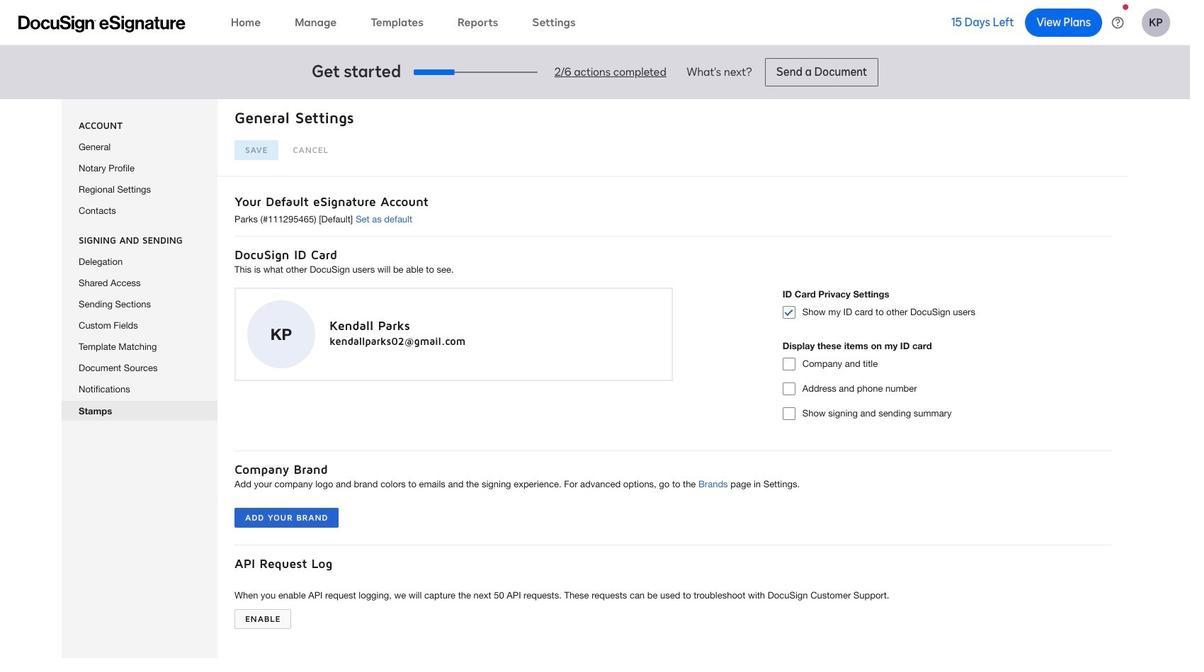 Task type: describe. For each thing, give the bounding box(es) containing it.
docusign esignature image
[[18, 15, 186, 32]]



Task type: vqa. For each thing, say whether or not it's contained in the screenshot.
trash image
no



Task type: locate. For each thing, give the bounding box(es) containing it.
upload or change your profile image image
[[271, 323, 292, 346]]



